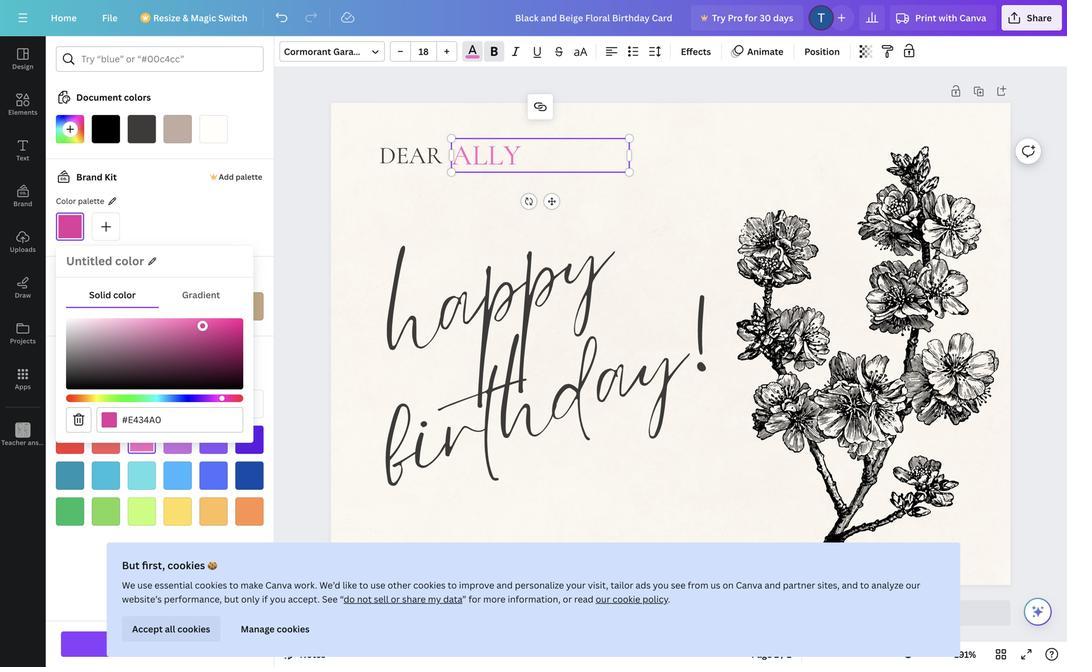 Task type: describe. For each thing, give the bounding box(es) containing it.
default
[[76, 348, 109, 360]]

keys
[[52, 439, 66, 447]]

policy
[[643, 593, 669, 606]]

#e0c4a3 image
[[200, 292, 228, 321]]

color for solid color
[[113, 289, 136, 301]]

peach #ffbd59 image
[[200, 498, 228, 526]]

1 vertical spatial you
[[270, 593, 286, 606]]

resize & magic switch
[[153, 12, 248, 24]]

we'd
[[320, 579, 341, 592]]

my
[[428, 593, 441, 606]]

essential
[[155, 579, 193, 592]]

pro
[[728, 12, 743, 24]]

only
[[241, 593, 260, 606]]

brand for brand
[[13, 200, 32, 208]]

page
[[752, 649, 773, 661]]

cormorant
[[284, 45, 331, 58]]

manage cookies button
[[231, 617, 320, 642]]

dear
[[380, 141, 443, 170]]

3 to from the left
[[448, 579, 457, 592]]

print with canva
[[916, 12, 987, 24]]

ally
[[452, 138, 521, 173]]

photo colors
[[76, 269, 132, 281]]

palette for color palette
[[78, 196, 104, 206]]

solid color button
[[66, 283, 159, 307]]

add palette
[[219, 172, 263, 182]]

canva inside dropdown button
[[960, 12, 987, 24]]

our inside we use essential cookies to make canva work. we'd like to use other cookies to improve and personalize your visit, tailor ads you see from us on canva and partner sites, and to analyze our website's performance, but only if you accept. see "
[[907, 579, 921, 592]]

cormorant garamond
[[284, 45, 379, 58]]

elements
[[8, 108, 38, 117]]

but
[[224, 593, 239, 606]]

we use essential cookies to make canva work. we'd like to use other cookies to improve and personalize your visit, tailor ads you see from us on canva and partner sites, and to analyze our website's performance, but only if you accept. see "
[[122, 579, 921, 606]]

#dabc9a image
[[164, 292, 192, 321]]

– – number field
[[415, 45, 433, 58]]

;
[[22, 440, 24, 447]]

1 use from the left
[[137, 579, 152, 592]]

do
[[344, 593, 355, 606]]

1 1 from the left
[[775, 649, 780, 661]]

personalize
[[515, 579, 564, 592]]

"
[[340, 593, 344, 606]]

position
[[805, 45, 841, 58]]

share button
[[1002, 5, 1063, 31]]

white #ffffff image
[[236, 390, 264, 418]]

resize & magic switch button
[[133, 5, 258, 31]]

performance,
[[164, 593, 222, 606]]

do not sell or share my data " for more information, or read our cookie policy .
[[344, 593, 671, 606]]

partner
[[784, 579, 816, 592]]

violet #5e17eb image
[[236, 426, 264, 454]]

teacher answer keys
[[1, 439, 66, 447]]

color palette button
[[56, 195, 104, 208]]

"
[[463, 593, 467, 606]]

uploads
[[10, 245, 36, 254]]

file
[[102, 12, 118, 24]]

palette for add palette
[[236, 172, 263, 182]]

turquoise blue #5ce1e6 image
[[128, 462, 156, 490]]

document
[[76, 91, 122, 103]]

1 horizontal spatial add a new color image
[[92, 213, 120, 241]]

ALLY text field
[[452, 138, 630, 173]]

brand for brand kit
[[76, 171, 103, 183]]

information,
[[508, 593, 561, 606]]

make
[[241, 579, 263, 592]]

Hex color code text field
[[122, 408, 235, 432]]

try pro for 30 days
[[713, 12, 794, 24]]

magic
[[191, 12, 216, 24]]

print
[[916, 12, 937, 24]]

black #000000 image
[[56, 390, 84, 418]]

2 1 from the left
[[787, 649, 792, 661]]

/
[[782, 649, 785, 661]]

home
[[51, 12, 77, 24]]

1 and from the left
[[497, 579, 513, 592]]

cookies right all
[[178, 623, 210, 635]]

colors for photo colors
[[105, 269, 132, 281]]

cookie
[[613, 593, 641, 606]]

2 or from the left
[[563, 593, 572, 606]]

light blue #38b6ff image
[[164, 462, 192, 490]]

try
[[713, 12, 726, 24]]

uploads button
[[0, 219, 46, 265]]

0 horizontal spatial canva
[[266, 579, 292, 592]]

gradient button
[[159, 283, 243, 307]]

your
[[567, 579, 586, 592]]

all
[[165, 623, 175, 635]]

tailor
[[611, 579, 634, 592]]

white #ffffff image
[[236, 390, 264, 418]]

resize
[[153, 12, 181, 24]]

1 horizontal spatial canva
[[736, 579, 763, 592]]

#e0c4a3 image
[[200, 292, 228, 321]]

animate button
[[728, 41, 789, 62]]

cookies up my
[[414, 579, 446, 592]]

peach #ffbd59 image
[[200, 498, 228, 526]]

2 and from the left
[[765, 579, 781, 592]]

garamond
[[334, 45, 379, 58]]

colors for solid colors
[[76, 373, 99, 384]]

accept all cookies button
[[122, 617, 221, 642]]

accept all cookies
[[132, 623, 210, 635]]

1 horizontal spatial you
[[653, 579, 669, 592]]

apps
[[15, 383, 31, 391]]

print with canva button
[[891, 5, 997, 31]]

elements button
[[0, 82, 46, 128]]

try pro for 30 days button
[[692, 5, 804, 31]]

answer
[[28, 439, 50, 447]]

.
[[669, 593, 671, 606]]

kit
[[105, 171, 117, 183]]

but first, cookies 🍪
[[122, 559, 218, 572]]

cookies down the 🍪
[[195, 579, 227, 592]]

violet #5e17eb image
[[236, 426, 264, 454]]



Task type: vqa. For each thing, say whether or not it's contained in the screenshot.
Solid color BUTTON
yes



Task type: locate. For each thing, give the bounding box(es) containing it.
grass green #7ed957 image
[[92, 498, 120, 526]]

photo
[[76, 269, 103, 281]]

0 horizontal spatial brand
[[13, 200, 32, 208]]

draw
[[15, 291, 31, 300]]

happy
[[382, 242, 651, 440]]

sell
[[374, 593, 389, 606]]

1 horizontal spatial palette
[[236, 172, 263, 182]]

our cookie policy link
[[596, 593, 669, 606]]

2 use from the left
[[371, 579, 386, 592]]

add a new color image
[[56, 115, 84, 143]]

#fffefb image
[[200, 115, 228, 143]]

for
[[745, 12, 758, 24], [469, 593, 481, 606]]

done button
[[61, 632, 259, 657]]

add a new color image up untitled color
[[92, 213, 120, 241]]

#d4b592 image
[[92, 292, 120, 321], [92, 292, 120, 321]]

light gray #d9d9d9 image
[[200, 390, 228, 418], [200, 390, 228, 418]]

1 horizontal spatial brand
[[76, 171, 103, 183]]

cormorant garamond button
[[280, 41, 385, 62]]

0 horizontal spatial for
[[469, 593, 481, 606]]

solid down the photo colors
[[89, 289, 111, 301]]

brand inside button
[[13, 200, 32, 208]]

apps button
[[0, 357, 46, 402]]

data
[[444, 593, 463, 606]]

add a new color image down "document"
[[56, 115, 84, 143]]

1 vertical spatial solid
[[56, 373, 75, 384]]

orange #ff914d image
[[236, 498, 264, 526], [236, 498, 264, 526]]

solid colors
[[56, 373, 99, 384]]

but
[[122, 559, 140, 572]]

1 to from the left
[[230, 579, 239, 592]]

royal blue #5271ff image
[[200, 462, 228, 490], [200, 462, 228, 490]]

from
[[688, 579, 709, 592]]

use up website's
[[137, 579, 152, 592]]

1 vertical spatial add a new color image
[[92, 213, 120, 241]]

1 horizontal spatial 1
[[787, 649, 792, 661]]

purple #8c52ff image
[[200, 426, 228, 454], [200, 426, 228, 454]]

to right 'like'
[[360, 579, 369, 592]]

not
[[357, 593, 372, 606]]

animate
[[748, 45, 784, 58]]

main menu bar
[[0, 0, 1068, 36]]

colors right default
[[111, 348, 138, 360]]

canva right on
[[736, 579, 763, 592]]

cobalt blue #004aad image
[[236, 462, 264, 490], [236, 462, 264, 490]]

you up the policy
[[653, 579, 669, 592]]

dark turquoise #0097b2 image
[[56, 462, 84, 490], [56, 462, 84, 490]]

colors for default colors
[[111, 348, 138, 360]]

dark gray #545454 image
[[92, 390, 120, 418], [92, 390, 120, 418]]

design
[[12, 62, 34, 71]]

and up do not sell or share my data " for more information, or read our cookie policy .
[[497, 579, 513, 592]]

read
[[575, 593, 594, 606]]

visit,
[[588, 579, 609, 592]]

effects
[[681, 45, 712, 58]]

or down your
[[563, 593, 572, 606]]

switch
[[219, 12, 248, 24]]

our
[[907, 579, 921, 592], [596, 593, 611, 606]]

brand left the kit
[[76, 171, 103, 183]]

1 horizontal spatial use
[[371, 579, 386, 592]]

palette right add
[[236, 172, 263, 182]]

1 left /
[[775, 649, 780, 661]]

🍪
[[208, 559, 218, 572]]

to left analyze
[[861, 579, 870, 592]]

to up but
[[230, 579, 239, 592]]

1 vertical spatial brand
[[13, 200, 32, 208]]

0 vertical spatial for
[[745, 12, 758, 24]]

file button
[[92, 5, 128, 31]]

add a new color image
[[56, 115, 84, 143], [92, 213, 120, 241]]

use
[[137, 579, 152, 592], [371, 579, 386, 592]]

solid for solid color
[[89, 289, 111, 301]]

#e434a0 image
[[56, 213, 84, 241], [56, 213, 84, 241], [102, 413, 117, 428]]

canva up if
[[266, 579, 292, 592]]

color
[[115, 253, 144, 269], [113, 289, 136, 301]]

1 vertical spatial for
[[469, 593, 481, 606]]

palette
[[236, 172, 263, 182], [78, 196, 104, 206]]

0 horizontal spatial palette
[[78, 196, 104, 206]]

1 horizontal spatial our
[[907, 579, 921, 592]]

1
[[775, 649, 780, 661], [787, 649, 792, 661]]

manage cookies
[[241, 623, 310, 635]]

0 horizontal spatial solid
[[56, 373, 75, 384]]

0 horizontal spatial 1
[[775, 649, 780, 661]]

first,
[[142, 559, 165, 572]]

position button
[[800, 41, 846, 62]]

solid inside button
[[89, 289, 111, 301]]

use up the sell in the left of the page
[[371, 579, 386, 592]]

gray #737373 image
[[128, 390, 156, 418]]

untitled color
[[66, 253, 144, 269]]

1 horizontal spatial solid
[[89, 289, 111, 301]]

you
[[653, 579, 669, 592], [270, 593, 286, 606]]

1 horizontal spatial for
[[745, 12, 758, 24]]

color down the photo colors
[[113, 289, 136, 301]]

and right sites,
[[843, 579, 859, 592]]

we
[[122, 579, 135, 592]]

untitled
[[66, 253, 112, 269]]

manage
[[241, 623, 275, 635]]

Design title text field
[[505, 5, 687, 31]]

colors down default
[[76, 373, 99, 384]]

palette down brand kit
[[78, 196, 104, 206]]

2 to from the left
[[360, 579, 369, 592]]

0 horizontal spatial add a new color image
[[56, 115, 84, 143]]

1 right /
[[787, 649, 792, 661]]

4 to from the left
[[861, 579, 870, 592]]

color for untitled color
[[115, 253, 144, 269]]

projects
[[10, 337, 36, 346]]

30
[[760, 12, 772, 24]]

grass green #7ed957 image
[[92, 498, 120, 526]]

bright red #ff3131 image
[[56, 426, 84, 454], [56, 426, 84, 454]]

default colors
[[76, 348, 138, 360]]

0 horizontal spatial you
[[270, 593, 286, 606]]

gray #a6a6a6 image
[[164, 390, 192, 418], [164, 390, 192, 418]]

0 vertical spatial our
[[907, 579, 921, 592]]

0 vertical spatial solid
[[89, 289, 111, 301]]

brand
[[76, 171, 103, 183], [13, 200, 32, 208]]

our right analyze
[[907, 579, 921, 592]]

color palette
[[56, 196, 104, 206]]

sites,
[[818, 579, 840, 592]]

color up solid color button
[[115, 253, 144, 269]]

coral red #ff5757 image
[[92, 426, 120, 454], [92, 426, 120, 454]]

to up the data
[[448, 579, 457, 592]]

#dabc9a image
[[164, 292, 192, 321]]

see
[[322, 593, 338, 606]]

brand up uploads button
[[13, 200, 32, 208]]

solid up black #000000 icon
[[56, 373, 75, 384]]

share
[[403, 593, 426, 606]]

1 horizontal spatial and
[[765, 579, 781, 592]]

website's
[[122, 593, 162, 606]]

projects button
[[0, 311, 46, 357]]

color
[[56, 196, 76, 206]]

solid for solid colors
[[56, 373, 75, 384]]

0 vertical spatial add a new color image
[[56, 115, 84, 143]]

and left partner
[[765, 579, 781, 592]]

0 vertical spatial color
[[115, 253, 144, 269]]

#000000 image
[[92, 115, 120, 143], [92, 115, 120, 143]]

brand button
[[0, 174, 46, 219]]

2 horizontal spatial canva
[[960, 12, 987, 24]]

#fffefb image
[[200, 115, 228, 143]]

for inside try pro for 30 days button
[[745, 12, 758, 24]]

or right the sell in the left of the page
[[391, 593, 400, 606]]

3 and from the left
[[843, 579, 859, 592]]

black #000000 image
[[56, 390, 84, 418]]

ads
[[636, 579, 651, 592]]

notes
[[300, 649, 326, 661]]

#c2aba0 image
[[164, 115, 192, 143], [164, 115, 192, 143]]

but first, cookies 🍪 dialog
[[107, 543, 961, 657]]

yellow #ffde59 image
[[164, 498, 192, 526]]

2 horizontal spatial and
[[843, 579, 859, 592]]

#c6a47f image
[[236, 292, 264, 321], [236, 292, 264, 321]]

text
[[16, 154, 29, 162]]

canva right with
[[960, 12, 987, 24]]

for inside but first, cookies 🍪 dialog
[[469, 593, 481, 606]]

cookies up essential
[[168, 559, 205, 572]]

colors up solid color button
[[105, 269, 132, 281]]

gradient
[[182, 289, 220, 301]]

work.
[[294, 579, 318, 592]]

solid
[[89, 289, 111, 301], [56, 373, 75, 384]]

our down the visit,
[[596, 593, 611, 606]]

0 horizontal spatial use
[[137, 579, 152, 592]]

side panel tab list
[[0, 36, 66, 458]]

analyze
[[872, 579, 904, 592]]

191% button
[[945, 645, 987, 665]]

and
[[497, 579, 513, 592], [765, 579, 781, 592], [843, 579, 859, 592]]

colors for document colors
[[124, 91, 151, 103]]

page 1 / 1
[[752, 649, 792, 661]]

accept.
[[288, 593, 320, 606]]

like
[[343, 579, 357, 592]]

0 vertical spatial palette
[[236, 172, 263, 182]]

pink #ff66c4 image
[[128, 426, 156, 454], [128, 426, 156, 454]]

canva assistant image
[[1031, 605, 1046, 620]]

more
[[484, 593, 506, 606]]

0 vertical spatial you
[[653, 579, 669, 592]]

brand kit
[[76, 171, 117, 183]]

colors right "document"
[[124, 91, 151, 103]]

0 horizontal spatial our
[[596, 593, 611, 606]]

birthday!
[[382, 330, 764, 569]]

for left 30
[[745, 12, 758, 24]]

solid color
[[89, 289, 136, 301]]

aqua blue #0cc0df image
[[92, 462, 120, 490], [92, 462, 120, 490]]

0 vertical spatial brand
[[76, 171, 103, 183]]

191%
[[955, 649, 977, 661]]

share
[[1028, 12, 1053, 24]]

turquoise blue #5ce1e6 image
[[128, 462, 156, 490]]

0 horizontal spatial or
[[391, 593, 400, 606]]

cookies up notes dropdown button
[[277, 623, 310, 635]]

light blue #38b6ff image
[[164, 462, 192, 490]]

palette inside add palette "button"
[[236, 172, 263, 182]]

to
[[230, 579, 239, 592], [360, 579, 369, 592], [448, 579, 457, 592], [861, 579, 870, 592]]

document colors
[[76, 91, 151, 103]]

days
[[774, 12, 794, 24]]

text button
[[0, 128, 46, 174]]

gray #737373 image
[[128, 390, 156, 418]]

#e434a0 image
[[102, 413, 117, 428]]

yellow #ffde59 image
[[164, 498, 192, 526]]

#ceae89 image
[[128, 292, 156, 321], [128, 292, 156, 321]]

1 vertical spatial color
[[113, 289, 136, 301]]

us
[[711, 579, 721, 592]]

palette inside the color palette button
[[78, 196, 104, 206]]

done
[[148, 639, 171, 651]]

Try "blue" or "#00c4cc" search field
[[81, 47, 256, 71]]

group
[[390, 41, 458, 62]]

1 horizontal spatial or
[[563, 593, 572, 606]]

1 or from the left
[[391, 593, 400, 606]]

1 vertical spatial our
[[596, 593, 611, 606]]

lime #c1ff72 image
[[128, 498, 156, 526], [128, 498, 156, 526]]

#3d3b3a image
[[128, 115, 156, 143], [128, 115, 156, 143]]

magenta #cb6ce6 image
[[164, 426, 192, 454], [164, 426, 192, 454]]

improve
[[459, 579, 495, 592]]

#ff66c4 image
[[466, 55, 480, 58], [466, 55, 480, 58]]

green #00bf63 image
[[56, 498, 84, 526], [56, 498, 84, 526]]

you right if
[[270, 593, 286, 606]]

see
[[672, 579, 686, 592]]

if
[[262, 593, 268, 606]]

for right "
[[469, 593, 481, 606]]

1 vertical spatial palette
[[78, 196, 104, 206]]

draw button
[[0, 265, 46, 311]]

0 horizontal spatial and
[[497, 579, 513, 592]]



